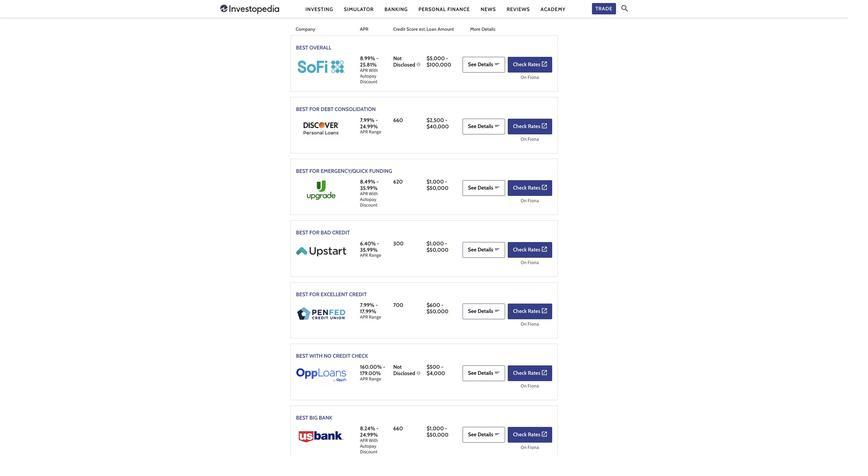 Task type: vqa. For each thing, say whether or not it's contained in the screenshot.


Task type: describe. For each thing, give the bounding box(es) containing it.
for for excellent
[[310, 291, 320, 298]]

check rates for 8.49% - 35.99%
[[514, 185, 541, 191]]

check for 8.99% - 25.81%
[[514, 61, 527, 68]]

see details link for 8.24% - 24.99%
[[463, 427, 506, 443]]

rates for 8.49% - 35.99%
[[528, 185, 541, 191]]

credit score est. loan amount
[[394, 26, 454, 32]]

- inside 8.99% - 25.81%
[[377, 55, 379, 62]]

discover image
[[288, 112, 355, 145]]

- inside 8.49% - 35.99%
[[377, 179, 379, 185]]

details for 6.40% - 35.99%
[[478, 247, 494, 253]]

with for best for emergency/quick funding
[[369, 191, 378, 198]]

$500
[[427, 364, 440, 370]]

rates for 8.99% - 25.81%
[[528, 61, 541, 68]]

$600 - $50,000
[[427, 302, 449, 315]]

see details link for 8.49% - 35.99%
[[463, 180, 506, 196]]

credit for best for bad credit
[[333, 230, 350, 236]]

credit for best for excellent credit
[[349, 291, 367, 298]]

news link
[[481, 6, 497, 13]]

see details for 7.99% - 24.99%
[[469, 123, 494, 129]]

investing link
[[306, 6, 334, 13]]

$50,000 for 620
[[427, 185, 449, 191]]

- inside 7.99% - 17.99%
[[376, 302, 378, 309]]

$2,500
[[427, 117, 444, 123]]

see details for 8.24% - 24.99%
[[469, 432, 494, 438]]

check rates link for 160.00% - 179.00%
[[508, 366, 553, 381]]

see for 6.40% - 35.99%
[[469, 247, 477, 253]]

discount for 24.99%
[[360, 449, 378, 456]]

investopedia homepage image
[[220, 4, 279, 15]]

$4,000
[[427, 370, 446, 377]]

credit left the score
[[394, 26, 406, 32]]

see details for 8.49% - 35.99%
[[469, 185, 494, 191]]

check rates link for 7.99% - 24.99%
[[508, 119, 553, 134]]

17.99%
[[360, 309, 377, 315]]

6.40% - 35.99%
[[360, 240, 380, 253]]

not disclosed for with
[[394, 55, 416, 68]]

check rates for 160.00% - 179.00%
[[514, 370, 541, 376]]

range for 179.00%
[[369, 376, 382, 383]]

660 for apr with autopay discount
[[394, 426, 403, 432]]

8.99%
[[360, 55, 376, 62]]

7.99% - 17.99%
[[360, 302, 378, 315]]

bad
[[321, 230, 331, 236]]

not disclosed for range
[[394, 364, 416, 377]]

check for 7.99% - 17.99%
[[514, 308, 527, 315]]

with for best big bank
[[369, 438, 378, 445]]

trade
[[596, 6, 613, 12]]

best for best for bad credit
[[296, 230, 309, 236]]

7.99% for 24.99%
[[360, 117, 375, 123]]

rates for 160.00% - 179.00%
[[528, 370, 541, 376]]

see details for 6.40% - 35.99%
[[469, 247, 494, 253]]

best for best big bank
[[296, 415, 309, 421]]

see details link for 8.99% - 25.81%
[[463, 57, 506, 73]]

opploans image
[[296, 363, 347, 388]]

best for best with no credit check
[[296, 353, 309, 359]]

24.99% for range
[[360, 123, 378, 130]]

upstart image
[[296, 239, 347, 265]]

$5,000 - $100,000
[[427, 55, 452, 68]]

$500 - $4,000
[[427, 364, 446, 377]]

range for 24.99%
[[369, 129, 382, 136]]

disclosed for with
[[394, 62, 416, 68]]

check rates link for 8.24% - 24.99%
[[508, 427, 553, 443]]

160.00% - 179.00%
[[360, 364, 386, 377]]

$1,000 for 620
[[427, 179, 444, 185]]

24.99% for with
[[360, 432, 378, 438]]

6.40%
[[360, 240, 376, 247]]

reviews link
[[507, 6, 530, 13]]

$1,000 - $50,000 for 300
[[427, 240, 449, 253]]

discount for 25.81%
[[360, 78, 378, 86]]

apr with autopay discount for 24.99%
[[360, 438, 378, 456]]

finance
[[448, 6, 470, 12]]

overall
[[310, 44, 332, 51]]

personal finance
[[419, 6, 470, 12]]

more details
[[471, 26, 496, 32]]

- inside 6.40% - 35.99%
[[377, 240, 380, 247]]

see for 160.00% - 179.00%
[[469, 370, 477, 376]]

consolidation
[[335, 106, 376, 112]]

apr for best overall
[[360, 67, 368, 75]]

35.99% for with
[[360, 185, 378, 191]]

$1,000 - $50,000 for 660
[[427, 426, 449, 438]]

apr for best for excellent credit
[[360, 314, 368, 322]]

$50,000 for 700
[[427, 309, 449, 315]]

apr range for 179.00%
[[360, 376, 382, 383]]

for for debt
[[310, 106, 320, 112]]

credit for best with no credit check
[[333, 353, 351, 359]]

not for with
[[394, 55, 402, 62]]

see details link for 6.40% - 35.99%
[[463, 242, 506, 258]]

35.99% for range
[[360, 247, 378, 253]]

see details for 7.99% - 17.99%
[[469, 308, 494, 315]]

8.49%
[[360, 179, 376, 185]]

7.99% for 17.99%
[[360, 302, 375, 309]]

no
[[324, 353, 332, 359]]

emergency/quick
[[321, 168, 368, 174]]

apply filters button
[[471, 4, 558, 17]]

see details for 8.99% - 25.81%
[[469, 61, 494, 68]]

see for 7.99% - 17.99%
[[469, 308, 477, 315]]

apr for best for bad credit
[[360, 252, 368, 260]]

see details link for 7.99% - 24.99%
[[463, 119, 506, 134]]

$2,500 - $40,000
[[427, 117, 449, 130]]

search image
[[622, 5, 629, 12]]

discount for 35.99%
[[360, 202, 378, 209]]

apr with autopay discount for 35.99%
[[360, 191, 378, 209]]

- inside $500 - $4,000
[[442, 364, 444, 370]]

$1,000 - $50,000 for 620
[[427, 179, 449, 191]]



Task type: locate. For each thing, give the bounding box(es) containing it.
35.99%
[[360, 185, 378, 191], [360, 247, 378, 253]]

2 check rates from the top
[[514, 123, 541, 129]]

check rates for 6.40% - 35.99%
[[514, 247, 541, 253]]

best for best for debt consolidation
[[296, 106, 309, 112]]

sofi image
[[292, 52, 351, 81]]

see details
[[469, 61, 494, 68], [469, 123, 494, 129], [469, 185, 494, 191], [469, 247, 494, 253], [469, 308, 494, 315], [469, 370, 494, 376], [469, 432, 494, 438]]

excellent
[[321, 291, 348, 298]]

best
[[296, 44, 309, 51], [296, 106, 309, 112], [296, 168, 309, 174], [296, 230, 309, 236], [296, 291, 309, 298], [296, 353, 309, 359], [296, 415, 309, 421]]

5 best from the top
[[296, 291, 309, 298]]

trade link
[[593, 3, 617, 14]]

check rates
[[514, 61, 541, 68], [514, 123, 541, 129], [514, 185, 541, 191], [514, 247, 541, 253], [514, 308, 541, 315], [514, 370, 541, 376], [514, 432, 541, 438]]

best with no credit check
[[296, 353, 368, 359]]

3 $1,000 - $50,000 from the top
[[427, 426, 449, 438]]

3 best from the top
[[296, 168, 309, 174]]

disclosed left finance icon
[[394, 62, 416, 68]]

finance image
[[417, 63, 421, 67]]

apr for best big bank
[[360, 438, 368, 445]]

apr range for 17.99%
[[360, 314, 382, 322]]

more
[[471, 26, 481, 32]]

7 see details link from the top
[[463, 427, 506, 443]]

5 rates from the top
[[528, 308, 541, 315]]

check rates for 8.24% - 24.99%
[[514, 432, 541, 438]]

- inside "$5,000 - $100,000"
[[446, 55, 449, 62]]

2 autopay from the top
[[360, 196, 377, 204]]

6 best from the top
[[296, 353, 309, 359]]

personal
[[419, 6, 446, 12]]

2 660 from the top
[[394, 426, 403, 432]]

7 see from the top
[[469, 432, 477, 438]]

2 apr range from the top
[[360, 252, 382, 260]]

with down 8.49%
[[369, 191, 378, 198]]

1 for from the top
[[310, 106, 320, 112]]

apr for best for debt consolidation
[[360, 129, 368, 136]]

not for range
[[394, 364, 402, 370]]

best for best for emergency/quick funding
[[296, 168, 309, 174]]

academy
[[541, 6, 566, 12]]

3 rates from the top
[[528, 185, 541, 191]]

details for 8.24% - 24.99%
[[478, 432, 494, 438]]

- inside the 8.24% - 24.99%
[[377, 426, 379, 432]]

1 vertical spatial $1,000 - $50,000
[[427, 240, 449, 253]]

5 see details from the top
[[469, 308, 494, 315]]

8.24%
[[360, 426, 376, 432]]

$1,000 for 660
[[427, 426, 444, 432]]

1 24.99% from the top
[[360, 123, 378, 130]]

2 disclosed from the top
[[394, 370, 416, 377]]

0 vertical spatial 7.99%
[[360, 117, 375, 123]]

1 see details from the top
[[469, 61, 494, 68]]

u.s. bank image
[[295, 424, 348, 451]]

8.24% - 24.99%
[[360, 426, 379, 438]]

35.99% inside 8.49% - 35.99%
[[360, 185, 378, 191]]

disclosed for range
[[394, 370, 416, 377]]

4 check rates from the top
[[514, 247, 541, 253]]

score
[[407, 26, 418, 32]]

est.
[[419, 26, 426, 32]]

160.00%
[[360, 364, 382, 370]]

3 see details link from the top
[[463, 180, 506, 196]]

660 right 7.99% - 24.99%
[[394, 117, 403, 123]]

check for 160.00% - 179.00%
[[514, 370, 527, 376]]

banking link
[[385, 6, 408, 13]]

details
[[482, 26, 496, 32], [478, 61, 494, 68], [478, 123, 494, 129], [478, 185, 494, 191], [478, 247, 494, 253], [478, 308, 494, 315], [478, 370, 494, 376], [478, 432, 494, 438]]

660 for apr range
[[394, 117, 403, 123]]

- inside 7.99% - 24.99%
[[376, 117, 378, 123]]

1 $50,000 from the top
[[427, 185, 449, 191]]

25.81%
[[360, 62, 377, 68]]

300
[[394, 240, 404, 247]]

6 see details link from the top
[[463, 366, 506, 381]]

with left no
[[310, 353, 323, 359]]

personal finance link
[[419, 6, 470, 13]]

check rates link for 8.49% - 35.99%
[[508, 180, 553, 196]]

disclosed left finance image
[[394, 370, 416, 377]]

details for 160.00% - 179.00%
[[478, 370, 494, 376]]

$40,000
[[427, 123, 449, 130]]

apr with autopay discount down the 8.99% on the left of page
[[360, 67, 378, 86]]

Ex: $10,000 field
[[370, 4, 451, 17]]

with down the 8.99% on the left of page
[[369, 67, 378, 75]]

autopay for 8.49% - 35.99%
[[360, 196, 377, 204]]

bank
[[319, 415, 333, 421]]

- inside $600 - $50,000
[[442, 302, 444, 309]]

apr with autopay discount down 8.49%
[[360, 191, 378, 209]]

rates for 8.24% - 24.99%
[[528, 432, 541, 438]]

7 check rates link from the top
[[508, 427, 553, 443]]

35.99% down funding
[[360, 185, 378, 191]]

apply
[[496, 7, 512, 13]]

best for best overall
[[296, 44, 309, 51]]

see
[[469, 61, 477, 68], [469, 123, 477, 129], [469, 185, 477, 191], [469, 247, 477, 253], [469, 308, 477, 315], [469, 370, 477, 376], [469, 432, 477, 438]]

-
[[377, 55, 379, 62], [446, 55, 449, 62], [376, 117, 378, 123], [446, 117, 448, 123], [377, 179, 379, 185], [446, 179, 448, 185], [377, 240, 380, 247], [446, 240, 448, 247], [376, 302, 378, 309], [442, 302, 444, 309], [383, 364, 386, 370], [442, 364, 444, 370], [377, 426, 379, 432], [446, 426, 448, 432]]

details for 8.49% - 35.99%
[[478, 185, 494, 191]]

discount down 25.81%
[[360, 78, 378, 86]]

1 vertical spatial 35.99%
[[360, 247, 378, 253]]

discount down 8.49% - 35.99%
[[360, 202, 378, 209]]

1 see details link from the top
[[463, 57, 506, 73]]

amount
[[438, 26, 454, 32]]

35.99% left 300
[[360, 247, 378, 253]]

3 check rates from the top
[[514, 185, 541, 191]]

$5,000
[[427, 55, 445, 62]]

not
[[394, 55, 402, 62], [394, 364, 402, 370]]

best for best for excellent credit
[[296, 291, 309, 298]]

1 see from the top
[[469, 61, 477, 68]]

apr for best for emergency/quick funding
[[360, 191, 368, 198]]

1 35.99% from the top
[[360, 185, 378, 191]]

1 vertical spatial not
[[394, 364, 402, 370]]

8.49% - 35.99%
[[360, 179, 379, 191]]

check rates link for 6.40% - 35.99%
[[508, 242, 553, 258]]

1 apr range from the top
[[360, 129, 382, 136]]

1 $1,000 from the top
[[427, 179, 444, 185]]

660 right the 8.24% - 24.99%
[[394, 426, 403, 432]]

8.99% - 25.81%
[[360, 55, 379, 68]]

check for 6.40% - 35.99%
[[514, 247, 527, 253]]

apr range for 35.99%
[[360, 252, 382, 260]]

- inside the 160.00% - 179.00%
[[383, 364, 386, 370]]

2 not from the top
[[394, 364, 402, 370]]

1 autopay from the top
[[360, 73, 377, 80]]

not right 8.99% - 25.81%
[[394, 55, 402, 62]]

5 check rates link from the top
[[508, 304, 553, 320]]

for
[[310, 106, 320, 112], [310, 168, 320, 174], [310, 230, 320, 236], [310, 291, 320, 298]]

academy link
[[541, 6, 566, 13]]

simulator
[[344, 6, 374, 12]]

7 rates from the top
[[528, 432, 541, 438]]

7.99% down consolidation
[[360, 117, 375, 123]]

not disclosed left finance image
[[394, 364, 416, 377]]

best overall
[[296, 44, 332, 51]]

autopay down the 8.24% - 24.99%
[[360, 443, 377, 451]]

news
[[481, 6, 497, 12]]

3 $1,000 from the top
[[427, 426, 444, 432]]

1 vertical spatial 660
[[394, 426, 403, 432]]

autopay down 8.49% - 35.99%
[[360, 196, 377, 204]]

0 vertical spatial not disclosed
[[394, 55, 416, 68]]

6 check rates from the top
[[514, 370, 541, 376]]

check for 8.24% - 24.99%
[[514, 432, 527, 438]]

3 apr range from the top
[[360, 314, 382, 322]]

see for 8.99% - 25.81%
[[469, 61, 477, 68]]

check
[[514, 61, 527, 68], [514, 123, 527, 129], [514, 185, 527, 191], [514, 247, 527, 253], [514, 308, 527, 315], [352, 353, 368, 359], [514, 370, 527, 376], [514, 432, 527, 438]]

autopay down 25.81%
[[360, 73, 377, 80]]

2 check rates link from the top
[[508, 119, 553, 134]]

6 rates from the top
[[528, 370, 541, 376]]

35.99% inside 6.40% - 35.99%
[[360, 247, 378, 253]]

for left emergency/quick
[[310, 168, 320, 174]]

rates
[[528, 61, 541, 68], [528, 123, 541, 129], [528, 185, 541, 191], [528, 247, 541, 253], [528, 308, 541, 315], [528, 370, 541, 376], [528, 432, 541, 438]]

4 rates from the top
[[528, 247, 541, 253]]

funding
[[370, 168, 393, 174]]

best for emergency/quick funding
[[296, 168, 393, 174]]

credit right bad
[[333, 230, 350, 236]]

0 vertical spatial discount
[[360, 78, 378, 86]]

$50,000 for 660
[[427, 432, 449, 438]]

4 see details from the top
[[469, 247, 494, 253]]

7.99% left '700'
[[360, 302, 375, 309]]

apr range
[[360, 129, 382, 136], [360, 252, 382, 260], [360, 314, 382, 322], [360, 376, 382, 383]]

$50,000 for 300
[[427, 247, 449, 253]]

1 check rates from the top
[[514, 61, 541, 68]]

1 vertical spatial 24.99%
[[360, 432, 378, 438]]

0 vertical spatial 24.99%
[[360, 123, 378, 130]]

$100,000
[[427, 62, 452, 68]]

best big bank
[[296, 415, 333, 421]]

see for 8.24% - 24.99%
[[469, 432, 477, 438]]

see details link for 160.00% - 179.00%
[[463, 366, 506, 381]]

4 see from the top
[[469, 247, 477, 253]]

$50,000
[[427, 185, 449, 191], [427, 247, 449, 253], [427, 309, 449, 315], [427, 432, 449, 438]]

2 7.99% from the top
[[360, 302, 375, 309]]

3 check rates link from the top
[[508, 180, 553, 196]]

7.99%
[[360, 117, 375, 123], [360, 302, 375, 309]]

2 $1,000 - $50,000 from the top
[[427, 240, 449, 253]]

2 see details link from the top
[[463, 119, 506, 134]]

4 $50,000 from the top
[[427, 432, 449, 438]]

7.99% inside 7.99% - 24.99%
[[360, 117, 375, 123]]

details for 7.99% - 17.99%
[[478, 308, 494, 315]]

autopay
[[360, 73, 377, 80], [360, 196, 377, 204], [360, 443, 377, 451]]

apr
[[360, 26, 369, 32], [360, 67, 368, 75], [360, 129, 368, 136], [360, 191, 368, 198], [360, 252, 368, 260], [360, 314, 368, 322], [360, 376, 368, 383], [360, 438, 368, 445]]

3 discount from the top
[[360, 449, 378, 456]]

rates for 6.40% - 35.99%
[[528, 247, 541, 253]]

0 vertical spatial 35.99%
[[360, 185, 378, 191]]

2 vertical spatial apr with autopay discount
[[360, 438, 378, 456]]

7 best from the top
[[296, 415, 309, 421]]

check rates for 7.99% - 24.99%
[[514, 123, 541, 129]]

1 not from the top
[[394, 55, 402, 62]]

1 disclosed from the top
[[394, 62, 416, 68]]

for for bad
[[310, 230, 320, 236]]

1 vertical spatial discount
[[360, 202, 378, 209]]

loan
[[427, 26, 437, 32]]

24.99% inside the 8.24% - 24.99%
[[360, 432, 378, 438]]

6 see from the top
[[469, 370, 477, 376]]

company
[[296, 26, 316, 32]]

1 not disclosed from the top
[[394, 55, 416, 68]]

3 see from the top
[[469, 185, 477, 191]]

0 vertical spatial disclosed
[[394, 62, 416, 68]]

0 vertical spatial apr with autopay discount
[[360, 67, 378, 86]]

3 for from the top
[[310, 230, 320, 236]]

6 check rates link from the top
[[508, 366, 553, 381]]

0 vertical spatial $1,000
[[427, 179, 444, 185]]

620
[[394, 179, 403, 185]]

2 vertical spatial autopay
[[360, 443, 377, 451]]

for left 'excellent'
[[310, 291, 320, 298]]

1 vertical spatial 7.99%
[[360, 302, 375, 309]]

1 vertical spatial not disclosed
[[394, 364, 416, 377]]

penfed credit union image
[[292, 299, 351, 328]]

3 apr with autopay discount from the top
[[360, 438, 378, 456]]

credit right no
[[333, 353, 351, 359]]

check rates link for 7.99% - 17.99%
[[508, 304, 553, 320]]

for for emergency/quick
[[310, 168, 320, 174]]

best for excellent credit
[[296, 291, 367, 298]]

4 for from the top
[[310, 291, 320, 298]]

see for 7.99% - 24.99%
[[469, 123, 477, 129]]

investing
[[306, 6, 334, 12]]

not disclosed left finance icon
[[394, 55, 416, 68]]

0 vertical spatial 660
[[394, 117, 403, 123]]

2 rates from the top
[[528, 123, 541, 129]]

4 apr range from the top
[[360, 376, 382, 383]]

179.00%
[[360, 370, 381, 377]]

check rates link
[[508, 57, 553, 73], [508, 119, 553, 134], [508, 180, 553, 196], [508, 242, 553, 258], [508, 304, 553, 320], [508, 366, 553, 381], [508, 427, 553, 443]]

discount down the 8.24% - 24.99%
[[360, 449, 378, 456]]

apply filters
[[496, 7, 534, 13]]

autopay for 8.99% - 25.81%
[[360, 73, 377, 80]]

1 apr with autopay discount from the top
[[360, 67, 378, 86]]

upgrade image
[[288, 174, 355, 207]]

details for 7.99% - 24.99%
[[478, 123, 494, 129]]

$1,000
[[427, 179, 444, 185], [427, 240, 444, 247], [427, 426, 444, 432]]

$600
[[427, 302, 441, 309]]

7.99% inside 7.99% - 17.99%
[[360, 302, 375, 309]]

1 best from the top
[[296, 44, 309, 51]]

4 see details link from the top
[[463, 242, 506, 258]]

not disclosed
[[394, 55, 416, 68], [394, 364, 416, 377]]

finance image
[[417, 371, 421, 375]]

see for 8.49% - 35.99%
[[469, 185, 477, 191]]

see details link for 7.99% - 17.99%
[[463, 304, 506, 320]]

$1,000 for 300
[[427, 240, 444, 247]]

for left bad
[[310, 230, 320, 236]]

6 see details from the top
[[469, 370, 494, 376]]

$1,000 - $50,000
[[427, 179, 449, 191], [427, 240, 449, 253], [427, 426, 449, 438]]

autopay for 8.24% - 24.99%
[[360, 443, 377, 451]]

1 660 from the top
[[394, 117, 403, 123]]

0 vertical spatial autopay
[[360, 73, 377, 80]]

4 check rates link from the top
[[508, 242, 553, 258]]

2 vertical spatial $1,000
[[427, 426, 444, 432]]

best for debt consolidation
[[296, 106, 376, 112]]

details for 8.99% - 25.81%
[[478, 61, 494, 68]]

apr for best with no credit check
[[360, 376, 368, 383]]

2 $1,000 from the top
[[427, 240, 444, 247]]

with down the 8.24%
[[369, 438, 378, 445]]

5 see from the top
[[469, 308, 477, 315]]

700
[[394, 302, 404, 309]]

1 vertical spatial $1,000
[[427, 240, 444, 247]]

2 discount from the top
[[360, 202, 378, 209]]

rates for 7.99% - 17.99%
[[528, 308, 541, 315]]

check for 8.49% - 35.99%
[[514, 185, 527, 191]]

filters
[[513, 7, 534, 13]]

0 vertical spatial $1,000 - $50,000
[[427, 179, 449, 191]]

4 best from the top
[[296, 230, 309, 236]]

2 35.99% from the top
[[360, 247, 378, 253]]

best for bad credit
[[296, 230, 350, 236]]

3 autopay from the top
[[360, 443, 377, 451]]

big
[[310, 415, 318, 421]]

3 $50,000 from the top
[[427, 309, 449, 315]]

1 7.99% from the top
[[360, 117, 375, 123]]

check rates for 7.99% - 17.99%
[[514, 308, 541, 315]]

1 rates from the top
[[528, 61, 541, 68]]

1 vertical spatial disclosed
[[394, 370, 416, 377]]

range for 35.99%
[[369, 252, 382, 260]]

debt
[[321, 106, 334, 112]]

2 see from the top
[[469, 123, 477, 129]]

2 for from the top
[[310, 168, 320, 174]]

7.99% - 24.99%
[[360, 117, 378, 130]]

see details for 160.00% - 179.00%
[[469, 370, 494, 376]]

2 apr with autopay discount from the top
[[360, 191, 378, 209]]

660
[[394, 117, 403, 123], [394, 426, 403, 432]]

range for 17.99%
[[369, 314, 382, 322]]

with for best overall
[[369, 67, 378, 75]]

2 vertical spatial $1,000 - $50,000
[[427, 426, 449, 438]]

- inside $2,500 - $40,000
[[446, 117, 448, 123]]

24.99%
[[360, 123, 378, 130], [360, 432, 378, 438]]

reviews
[[507, 6, 530, 12]]

apr range for 24.99%
[[360, 129, 382, 136]]

disclosed
[[394, 62, 416, 68], [394, 370, 416, 377]]

2 not disclosed from the top
[[394, 364, 416, 377]]

range
[[369, 129, 382, 136], [369, 252, 382, 260], [369, 314, 382, 322], [369, 376, 382, 383]]

5 check rates from the top
[[514, 308, 541, 315]]

check for 7.99% - 24.99%
[[514, 123, 527, 129]]

banking
[[385, 6, 408, 12]]

check rates link for 8.99% - 25.81%
[[508, 57, 553, 73]]

apr with autopay discount down the 8.24%
[[360, 438, 378, 456]]

2 best from the top
[[296, 106, 309, 112]]

2 see details from the top
[[469, 123, 494, 129]]

7 see details from the top
[[469, 432, 494, 438]]

1 range from the top
[[369, 129, 382, 136]]

credit up 7.99% - 17.99%
[[349, 291, 367, 298]]

3 see details from the top
[[469, 185, 494, 191]]

3 range from the top
[[369, 314, 382, 322]]

2 24.99% from the top
[[360, 432, 378, 438]]

1 check rates link from the top
[[508, 57, 553, 73]]

2 $50,000 from the top
[[427, 247, 449, 253]]

credit
[[394, 26, 406, 32], [333, 230, 350, 236], [349, 291, 367, 298], [333, 353, 351, 359]]

1 vertical spatial apr with autopay discount
[[360, 191, 378, 209]]

2 vertical spatial discount
[[360, 449, 378, 456]]

7 check rates from the top
[[514, 432, 541, 438]]

2 range from the top
[[369, 252, 382, 260]]

apr with autopay discount for 25.81%
[[360, 67, 378, 86]]

1 discount from the top
[[360, 78, 378, 86]]

simulator link
[[344, 6, 374, 13]]

1 $1,000 - $50,000 from the top
[[427, 179, 449, 191]]

not right the 160.00% - 179.00%
[[394, 364, 402, 370]]

4 range from the top
[[369, 376, 382, 383]]

0 vertical spatial not
[[394, 55, 402, 62]]

for left debt
[[310, 106, 320, 112]]

5 see details link from the top
[[463, 304, 506, 320]]

1 vertical spatial autopay
[[360, 196, 377, 204]]



